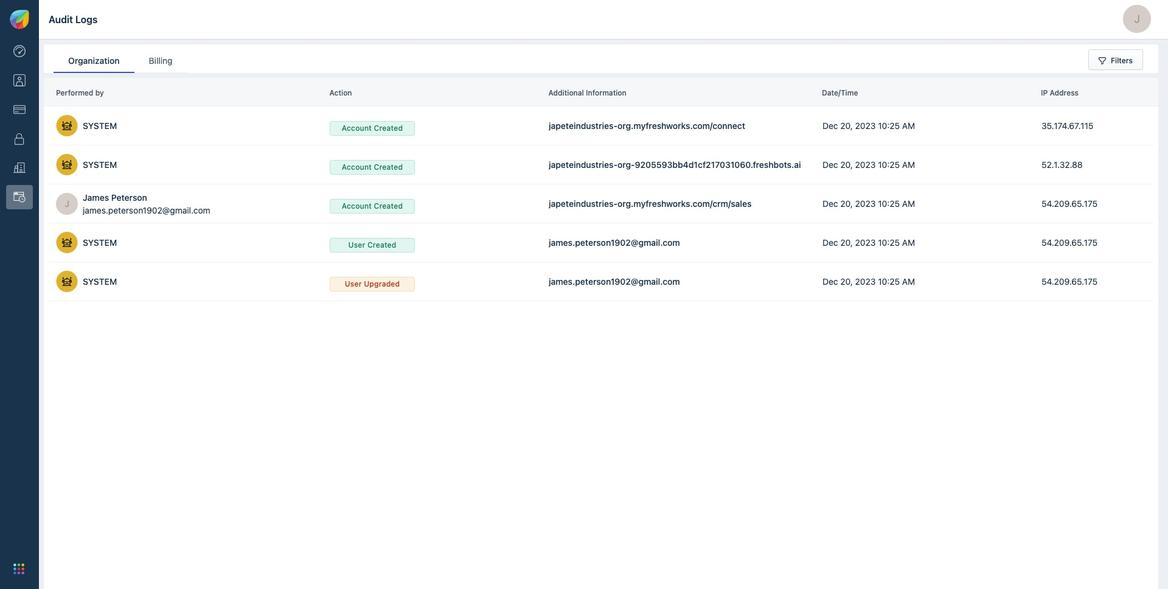 Task type: locate. For each thing, give the bounding box(es) containing it.
2 japeteindustries- from the top
[[549, 159, 618, 170]]

organization image
[[13, 162, 26, 174]]

2 10:25 from the top
[[879, 159, 900, 170]]

ip address
[[1042, 88, 1079, 97]]

1 system image from the top
[[56, 115, 78, 136]]

org.myfreshworks.com/connect
[[618, 121, 746, 131]]

4 dec 20, 2023 10:25 am from the top
[[823, 237, 916, 248]]

20, for org-
[[841, 159, 853, 170]]

54.209.65.175
[[1042, 198, 1098, 209], [1042, 237, 1098, 248], [1042, 276, 1098, 287]]

information
[[586, 88, 627, 97]]

5 10:25 from the top
[[879, 276, 900, 287]]

1 2023 from the top
[[856, 121, 876, 131]]

1 account created from the top
[[342, 123, 403, 132]]

system
[[83, 121, 117, 131], [83, 159, 117, 170], [83, 237, 117, 248], [83, 276, 117, 287]]

james.peterson1902@gmail.com
[[83, 205, 210, 215], [549, 237, 680, 248], [549, 276, 680, 287]]

1 vertical spatial account
[[342, 162, 372, 171]]

1 54.209.65.175 from the top
[[1042, 198, 1098, 209]]

2023 for org.myfreshworks.com/crm/sales
[[856, 198, 876, 209]]

1 vertical spatial system image
[[56, 271, 78, 292]]

0 vertical spatial 54.209.65.175
[[1042, 198, 1098, 209]]

1 system image from the top
[[56, 154, 78, 175]]

10:25
[[879, 121, 900, 131], [879, 159, 900, 170], [879, 198, 900, 209], [879, 237, 900, 248], [879, 276, 900, 287]]

3 account created from the top
[[342, 201, 403, 210]]

1 10:25 from the top
[[879, 121, 900, 131]]

4 dec from the top
[[823, 237, 839, 248]]

system image for japeteindustries-org-9205593bb4d1cf217031060.freshbots.ai
[[56, 154, 78, 175]]

system image
[[56, 154, 78, 175], [56, 271, 78, 292]]

by
[[95, 88, 104, 97]]

2 account from the top
[[342, 162, 372, 171]]

date/time
[[822, 88, 859, 97]]

1 japeteindustries- from the top
[[549, 121, 618, 131]]

0 vertical spatial japeteindustries-
[[549, 121, 618, 131]]

japeteindustries- for org.myfreshworks.com/connect
[[549, 121, 618, 131]]

japeteindustries-org.myfreshworks.com/connect
[[549, 121, 746, 131]]

peterson
[[111, 192, 147, 202]]

account created
[[342, 123, 403, 132], [342, 162, 403, 171], [342, 201, 403, 210]]

1 vertical spatial 54.209.65.175
[[1042, 237, 1098, 248]]

upgraded
[[364, 279, 400, 288]]

3 account from the top
[[342, 201, 372, 210]]

2 system image from the top
[[56, 232, 78, 253]]

freshworks switcher image
[[13, 564, 24, 575]]

3 10:25 from the top
[[879, 198, 900, 209]]

2 system image from the top
[[56, 271, 78, 292]]

2 20, from the top
[[841, 159, 853, 170]]

dec for org.myfreshworks.com/crm/sales
[[823, 198, 839, 209]]

tab list
[[54, 49, 187, 73]]

user for user created
[[349, 240, 366, 249]]

2 54.209.65.175 from the top
[[1042, 237, 1098, 248]]

dec 20, 2023 10:25 am for org.myfreshworks.com/connect
[[823, 121, 916, 131]]

my subscriptions image
[[13, 104, 26, 116]]

user up user upgraded
[[349, 240, 366, 249]]

system image
[[56, 115, 78, 136], [56, 232, 78, 253]]

address
[[1050, 88, 1079, 97]]

0 vertical spatial account created
[[342, 123, 403, 132]]

2 vertical spatial japeteindustries-
[[549, 198, 618, 209]]

am for org.myfreshworks.com/crm/sales
[[903, 198, 916, 209]]

3 2023 from the top
[[856, 198, 876, 209]]

1 vertical spatial james.peterson1902@gmail.com
[[549, 237, 680, 248]]

performed
[[56, 88, 93, 97]]

1 dec from the top
[[823, 121, 839, 131]]

1 vertical spatial system image
[[56, 232, 78, 253]]

2 vertical spatial account created
[[342, 201, 403, 210]]

ip
[[1042, 88, 1048, 97]]

users image
[[13, 74, 26, 87]]

4 20, from the top
[[841, 237, 853, 248]]

japeteindustries- for org.myfreshworks.com/crm/sales
[[549, 198, 618, 209]]

20, for org.myfreshworks.com/connect
[[841, 121, 853, 131]]

user
[[349, 240, 366, 249], [345, 279, 362, 288]]

2 am from the top
[[903, 159, 916, 170]]

2 vertical spatial 54.209.65.175
[[1042, 276, 1098, 287]]

dec 20, 2023 10:25 am
[[823, 121, 916, 131], [823, 159, 916, 170], [823, 198, 916, 209], [823, 237, 916, 248], [823, 276, 916, 287]]

2 dec from the top
[[823, 159, 839, 170]]

2 account created from the top
[[342, 162, 403, 171]]

5 dec 20, 2023 10:25 am from the top
[[823, 276, 916, 287]]

dec
[[823, 121, 839, 131], [823, 159, 839, 170], [823, 198, 839, 209], [823, 237, 839, 248], [823, 276, 839, 287]]

tab list containing organization
[[54, 49, 187, 73]]

billing
[[149, 55, 173, 66]]

1 vertical spatial japeteindustries-
[[549, 159, 618, 170]]

1 system from the top
[[83, 121, 117, 131]]

0 vertical spatial account
[[342, 123, 372, 132]]

1 account from the top
[[342, 123, 372, 132]]

account created for japeteindustries-org.myfreshworks.com/crm/sales
[[342, 201, 403, 210]]

2 system from the top
[[83, 159, 117, 170]]

3 54.209.65.175 from the top
[[1042, 276, 1098, 287]]

account created for japeteindustries-org.myfreshworks.com/connect
[[342, 123, 403, 132]]

5 2023 from the top
[[856, 276, 876, 287]]

20, for org.myfreshworks.com/crm/sales
[[841, 198, 853, 209]]

created
[[374, 123, 403, 132], [374, 162, 403, 171], [374, 201, 403, 210], [368, 240, 397, 249]]

2 vertical spatial james.peterson1902@gmail.com
[[549, 276, 680, 287]]

9205593bb4d1cf217031060.freshbots.ai
[[635, 159, 801, 170]]

0 vertical spatial james.peterson1902@gmail.com
[[83, 205, 210, 215]]

1 am from the top
[[903, 121, 916, 131]]

3 japeteindustries- from the top
[[549, 198, 618, 209]]

2 2023 from the top
[[856, 159, 876, 170]]

3 dec 20, 2023 10:25 am from the top
[[823, 198, 916, 209]]

52.1.32.88
[[1042, 159, 1083, 170]]

performed by
[[56, 88, 104, 97]]

3 20, from the top
[[841, 198, 853, 209]]

0 vertical spatial user
[[349, 240, 366, 249]]

0 vertical spatial system image
[[56, 115, 78, 136]]

4 10:25 from the top
[[879, 237, 900, 248]]

japeteindustries-
[[549, 121, 618, 131], [549, 159, 618, 170], [549, 198, 618, 209]]

20,
[[841, 121, 853, 131], [841, 159, 853, 170], [841, 198, 853, 209], [841, 237, 853, 248], [841, 276, 853, 287]]

3 am from the top
[[903, 198, 916, 209]]

system image for japeteindustries-org.myfreshworks.com/connect
[[56, 115, 78, 136]]

james.peterson1902@gmail.com for user created
[[549, 237, 680, 248]]

5 20, from the top
[[841, 276, 853, 287]]

account created for japeteindustries-org-9205593bb4d1cf217031060.freshbots.ai
[[342, 162, 403, 171]]

1 dec 20, 2023 10:25 am from the top
[[823, 121, 916, 131]]

0 vertical spatial system image
[[56, 154, 78, 175]]

am
[[903, 121, 916, 131], [903, 159, 916, 170], [903, 198, 916, 209], [903, 237, 916, 248], [903, 276, 916, 287]]

3 dec from the top
[[823, 198, 839, 209]]

account
[[342, 123, 372, 132], [342, 162, 372, 171], [342, 201, 372, 210]]

3 system from the top
[[83, 237, 117, 248]]

user left the upgraded
[[345, 279, 362, 288]]

user created
[[349, 240, 397, 249]]

account for japeteindustries-org.myfreshworks.com/connect
[[342, 123, 372, 132]]

dec 20, 2023 10:25 am for org-
[[823, 159, 916, 170]]

filters
[[1112, 56, 1133, 65]]

2023
[[856, 121, 876, 131], [856, 159, 876, 170], [856, 198, 876, 209], [856, 237, 876, 248], [856, 276, 876, 287]]

japeteindustries-org-9205593bb4d1cf217031060.freshbots.ai
[[549, 159, 801, 170]]

filters button
[[1089, 49, 1144, 70]]

logs
[[75, 14, 98, 25]]

created for japeteindustries-org.myfreshworks.com/connect
[[374, 123, 403, 132]]

james peterson james.peterson1902@gmail.com
[[83, 192, 210, 215]]

1 vertical spatial account created
[[342, 162, 403, 171]]

1 vertical spatial user
[[345, 279, 362, 288]]

2 vertical spatial account
[[342, 201, 372, 210]]

1 20, from the top
[[841, 121, 853, 131]]

audit logs image
[[13, 191, 26, 203]]

2 dec 20, 2023 10:25 am from the top
[[823, 159, 916, 170]]



Task type: describe. For each thing, give the bounding box(es) containing it.
created for james.peterson1902@gmail.com
[[368, 240, 397, 249]]

action
[[330, 88, 352, 97]]

audit logs
[[49, 14, 98, 25]]

org-
[[618, 159, 635, 170]]

neo admin center image
[[13, 45, 26, 57]]

account for japeteindustries-org.myfreshworks.com/crm/sales
[[342, 201, 372, 210]]

dec for org.myfreshworks.com/connect
[[823, 121, 839, 131]]

japeteindustries-org.myfreshworks.com/crm/sales
[[549, 198, 752, 209]]

10:25 for org.myfreshworks.com/connect
[[879, 121, 900, 131]]

4 am from the top
[[903, 237, 916, 248]]

10:25 for org-
[[879, 159, 900, 170]]

profile picture image
[[1124, 5, 1152, 33]]

5 am from the top
[[903, 276, 916, 287]]

35.174.67.115
[[1042, 121, 1094, 131]]

am for org-
[[903, 159, 916, 170]]

user for user upgraded
[[345, 279, 362, 288]]

54.209.65.175 for user created
[[1042, 237, 1098, 248]]

4 system from the top
[[83, 276, 117, 287]]

additional information
[[549, 88, 627, 97]]

james
[[83, 192, 109, 202]]

dec 20, 2023 10:25 am for org.myfreshworks.com/crm/sales
[[823, 198, 916, 209]]

dec for org-
[[823, 159, 839, 170]]

system image for james.peterson1902@gmail.com
[[56, 232, 78, 253]]

created for japeteindustries-org-9205593bb4d1cf217031060.freshbots.ai
[[374, 162, 403, 171]]

2023 for org.myfreshworks.com/connect
[[856, 121, 876, 131]]

account for japeteindustries-org-9205593bb4d1cf217031060.freshbots.ai
[[342, 162, 372, 171]]

5 dec from the top
[[823, 276, 839, 287]]

japeteindustries- for org-
[[549, 159, 618, 170]]

system image for james.peterson1902@gmail.com
[[56, 271, 78, 292]]

54.209.65.175 for user upgraded
[[1042, 276, 1098, 287]]

organization
[[68, 55, 120, 66]]

4 2023 from the top
[[856, 237, 876, 248]]

54.209.65.175 for account created
[[1042, 198, 1098, 209]]

2023 for org-
[[856, 159, 876, 170]]

created for japeteindustries-org.myfreshworks.com/crm/sales
[[374, 201, 403, 210]]

security image
[[13, 133, 26, 145]]

james.peterson1902@gmail.com for user upgraded
[[549, 276, 680, 287]]

10:25 for org.myfreshworks.com/crm/sales
[[879, 198, 900, 209]]

org.myfreshworks.com/crm/sales
[[618, 198, 752, 209]]

am for org.myfreshworks.com/connect
[[903, 121, 916, 131]]

audit
[[49, 14, 73, 25]]

freshworks icon image
[[10, 10, 29, 29]]

user upgraded
[[345, 279, 400, 288]]

additional
[[549, 88, 584, 97]]



Task type: vqa. For each thing, say whether or not it's contained in the screenshot.
2nd Account Created from the top
yes



